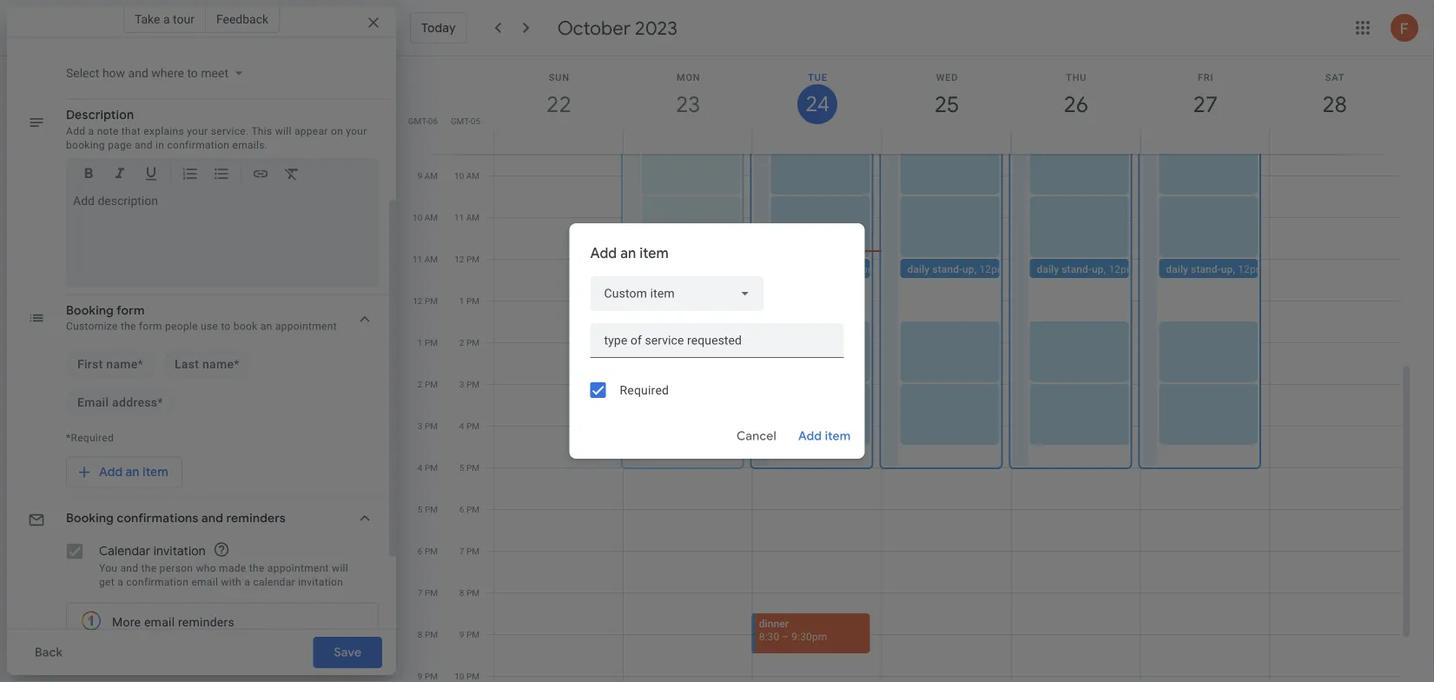 Task type: describe. For each thing, give the bounding box(es) containing it.
person,
[[191, 13, 227, 25]]

0 vertical spatial 10
[[455, 171, 464, 181]]

last
[[175, 357, 199, 371]]

0 vertical spatial 10 am
[[455, 171, 480, 181]]

gmt- for 05
[[451, 116, 471, 126]]

3 column header from the left
[[752, 56, 883, 154]]

or
[[282, 13, 292, 25]]

email
[[77, 395, 109, 410]]

1 horizontal spatial 4
[[460, 421, 464, 431]]

1 vertical spatial 9
[[460, 630, 464, 640]]

would you like to meet in person, via phone, or video conference?
[[66, 13, 321, 39]]

with
[[221, 576, 242, 588]]

0 vertical spatial 1 pm
[[460, 296, 480, 306]]

you and the person who made the appointment will get a confirmation email with a calendar invitation
[[99, 562, 349, 588]]

0 vertical spatial 5
[[460, 463, 464, 473]]

3 up from the left
[[1222, 263, 1233, 275]]

1 horizontal spatial the
[[141, 562, 157, 574]]

4 12pm from the left
[[1238, 263, 1266, 275]]

2 horizontal spatial the
[[249, 562, 265, 574]]

address
[[112, 395, 158, 410]]

will inside description add a note that explains your service. this will appear on your booking page and in confirmation emails.
[[275, 125, 292, 137]]

0 vertical spatial 4 pm
[[460, 421, 480, 431]]

feedback button
[[206, 5, 280, 33]]

1 column header from the left
[[494, 56, 624, 154]]

underline image
[[143, 165, 160, 185]]

0 horizontal spatial 6 pm
[[418, 546, 438, 557]]

0 vertical spatial 5 pm
[[460, 463, 480, 473]]

grid containing 12pm
[[403, 56, 1414, 682]]

confirmations
[[117, 511, 198, 526]]

description
[[66, 107, 134, 123]]

note
[[97, 125, 119, 137]]

3 daily from the left
[[1166, 263, 1189, 275]]

invitation inside you and the person who made the appointment will get a confirmation email with a calendar invitation
[[298, 576, 343, 588]]

reminders inside booking confirmations and reminders "dropdown button"
[[226, 511, 286, 526]]

12pm inside button
[[850, 263, 877, 275]]

0 horizontal spatial 12 pm
[[413, 296, 438, 306]]

booking confirmations and reminders
[[66, 511, 286, 526]]

1 vertical spatial 4 pm
[[418, 463, 438, 473]]

1 daily stand-up , 12pm from the left
[[908, 263, 1007, 275]]

0 horizontal spatial 10 am
[[413, 212, 438, 223]]

confirmation inside description add a note that explains your service. this will appear on your booking page and in confirmation emails.
[[167, 139, 230, 151]]

1 vertical spatial 8 pm
[[418, 630, 438, 640]]

9:30pm
[[792, 631, 828, 643]]

meet
[[152, 13, 176, 25]]

0 vertical spatial 9
[[418, 171, 423, 181]]

2 column header from the left
[[623, 56, 753, 154]]

1 vertical spatial 9 pm
[[418, 671, 438, 682]]

0 vertical spatial 6
[[460, 504, 464, 515]]

explains
[[144, 125, 184, 137]]

you
[[99, 13, 117, 25]]

remove formatting image
[[283, 165, 301, 185]]

an inside button
[[126, 464, 140, 480]]

1 up from the left
[[963, 263, 975, 275]]

0 vertical spatial 12 pm
[[455, 254, 480, 265]]

2 vertical spatial 10
[[455, 671, 464, 682]]

gmt-06
[[408, 116, 438, 126]]

numbered list image
[[182, 165, 199, 185]]

0 vertical spatial form
[[117, 303, 145, 318]]

9 am
[[418, 171, 438, 181]]

8:30
[[759, 631, 780, 643]]

confirmation inside you and the person who made the appointment will get a confirmation email with a calendar invitation
[[126, 576, 189, 588]]

take a tour button
[[123, 5, 206, 33]]

like
[[120, 13, 136, 25]]

conference?
[[66, 27, 126, 39]]

get
[[99, 576, 115, 588]]

add an item button
[[66, 457, 182, 488]]

would
[[66, 13, 97, 25]]

take a tour
[[135, 12, 195, 26]]

1 stand- from the left
[[933, 263, 963, 275]]

video
[[295, 13, 321, 25]]

first name *
[[77, 357, 143, 371]]

gmt-05
[[451, 116, 481, 126]]

0 horizontal spatial 1 pm
[[418, 338, 438, 348]]

made
[[219, 562, 246, 574]]

back button
[[21, 637, 76, 668]]

0 vertical spatial 8 pm
[[460, 588, 480, 598]]

you
[[99, 562, 117, 574]]

1 vertical spatial 10
[[413, 212, 423, 223]]

via
[[230, 13, 244, 25]]

tour
[[173, 12, 195, 26]]

in inside description add a note that explains your service. this will appear on your booking page and in confirmation emails.
[[156, 139, 164, 151]]

0 vertical spatial item
[[640, 245, 669, 262]]

1 horizontal spatial 2 pm
[[460, 338, 480, 348]]

06
[[428, 116, 438, 126]]

2 vertical spatial 9
[[418, 671, 423, 682]]

3 daily stand-up , 12pm from the left
[[1166, 263, 1266, 275]]

dinner 8:30 – 9:30pm
[[759, 618, 828, 643]]

1 , from the left
[[975, 263, 977, 275]]

1 horizontal spatial 12
[[455, 254, 464, 265]]

05
[[471, 116, 481, 126]]

1 vertical spatial 8
[[418, 630, 423, 640]]

0 vertical spatial 11
[[455, 212, 464, 223]]

1 vertical spatial 2
[[418, 379, 423, 390]]

0 vertical spatial 3 pm
[[460, 379, 480, 390]]

october 2023
[[558, 16, 678, 40]]

* for email address
[[158, 395, 163, 410]]

1 vertical spatial 2 pm
[[418, 379, 438, 390]]

italic image
[[111, 165, 129, 185]]

0 horizontal spatial 6
[[418, 546, 423, 557]]

0 horizontal spatial invitation
[[154, 544, 206, 559]]

cancel button
[[729, 415, 785, 457]]

email address *
[[77, 395, 163, 410]]

2 12pm from the left
[[980, 263, 1007, 275]]

october
[[558, 16, 631, 40]]

name for first name
[[106, 357, 138, 371]]

customize
[[66, 320, 118, 332]]

* for first name
[[138, 357, 143, 371]]

3 , from the left
[[1233, 263, 1236, 275]]

7 column header from the left
[[1270, 56, 1400, 154]]

description add a note that explains your service. this will appear on your booking page and in confirmation emails.
[[66, 107, 367, 151]]

people
[[165, 320, 198, 332]]

that
[[122, 125, 141, 137]]

a inside description add a note that explains your service. this will appear on your booking page and in confirmation emails.
[[88, 125, 94, 137]]

page
[[108, 139, 132, 151]]

calendar
[[99, 544, 151, 559]]

last name *
[[175, 357, 239, 371]]

emails.
[[232, 139, 268, 151]]

1 horizontal spatial 6 pm
[[460, 504, 480, 515]]

list item containing email address
[[66, 389, 174, 417]]

formatting options toolbar
[[66, 159, 379, 196]]

1 vertical spatial 3
[[418, 421, 423, 431]]

appointment inside the 'booking form customize the form people use to book an appointment'
[[275, 320, 337, 332]]

in inside would you like to meet in person, via phone, or video conference?
[[179, 13, 188, 25]]

1 vertical spatial 11
[[413, 254, 423, 265]]

add item button
[[792, 415, 858, 457]]

bulleted list image
[[213, 165, 230, 185]]

1 vertical spatial item
[[825, 428, 851, 444]]



Task type: vqa. For each thing, say whether or not it's contained in the screenshot.
Settings Menu icon
no



Task type: locate. For each thing, give the bounding box(es) containing it.
2 horizontal spatial *
[[234, 357, 239, 371]]

1 daily from the left
[[908, 263, 930, 275]]

confirmation down person at the left
[[126, 576, 189, 588]]

booking up customize
[[66, 303, 114, 318]]

today button
[[410, 12, 467, 43]]

name for last name
[[202, 357, 234, 371]]

1 your from the left
[[187, 125, 208, 137]]

0 horizontal spatial 3 pm
[[418, 421, 438, 431]]

1 vertical spatial 12
[[413, 296, 423, 306]]

your right on on the top left of the page
[[346, 125, 367, 137]]

0 vertical spatial in
[[179, 13, 188, 25]]

booking
[[66, 139, 105, 151]]

2 your from the left
[[346, 125, 367, 137]]

1 horizontal spatial 6
[[460, 504, 464, 515]]

the right customize
[[121, 320, 136, 332]]

4 column header from the left
[[882, 56, 1012, 154]]

phone,
[[247, 13, 279, 25]]

reminders down with
[[178, 615, 235, 630]]

booking inside the 'booking form customize the form people use to book an appointment'
[[66, 303, 114, 318]]

list item down use
[[163, 351, 251, 378]]

2023
[[635, 16, 678, 40]]

12
[[455, 254, 464, 265], [413, 296, 423, 306]]

9 pm up 10 pm
[[460, 630, 480, 640]]

1 name from the left
[[106, 357, 138, 371]]

to inside would you like to meet in person, via phone, or video conference?
[[139, 13, 149, 25]]

on
[[331, 125, 343, 137]]

0 vertical spatial will
[[275, 125, 292, 137]]

0 horizontal spatial gmt-
[[408, 116, 428, 126]]

2 horizontal spatial ,
[[1233, 263, 1236, 275]]

1 horizontal spatial *
[[158, 395, 163, 410]]

form left people
[[139, 320, 162, 332]]

0 horizontal spatial in
[[156, 139, 164, 151]]

Custom item text field
[[590, 330, 844, 351]]

add an item inside dialog
[[590, 245, 669, 262]]

3 pm
[[460, 379, 480, 390], [418, 421, 438, 431]]

1 horizontal spatial stand-
[[1062, 263, 1092, 275]]

9 down gmt-06
[[418, 171, 423, 181]]

0 vertical spatial and
[[135, 139, 153, 151]]

0 horizontal spatial 5 pm
[[418, 504, 438, 515]]

and up who on the left bottom
[[202, 511, 223, 526]]

*
[[138, 357, 143, 371], [234, 357, 239, 371], [158, 395, 163, 410]]

2 horizontal spatial stand-
[[1191, 263, 1222, 275]]

the up the calendar
[[249, 562, 265, 574]]

more email reminders
[[112, 615, 235, 630]]

0 horizontal spatial 11 am
[[413, 254, 438, 265]]

email down who on the left bottom
[[192, 576, 218, 588]]

11 am
[[455, 212, 480, 223], [413, 254, 438, 265]]

booking
[[66, 303, 114, 318], [66, 511, 114, 526]]

1 vertical spatial form
[[139, 320, 162, 332]]

0 horizontal spatial 12
[[413, 296, 423, 306]]

1 horizontal spatial invitation
[[298, 576, 343, 588]]

the down "calendar invitation"
[[141, 562, 157, 574]]

11
[[455, 212, 464, 223], [413, 254, 423, 265]]

the inside the 'booking form customize the form people use to book an appointment'
[[121, 320, 136, 332]]

0 vertical spatial email
[[192, 576, 218, 588]]

and inside "dropdown button"
[[202, 511, 223, 526]]

a right get
[[117, 576, 123, 588]]

1 12pm from the left
[[850, 263, 877, 275]]

*required
[[66, 431, 114, 444]]

0 horizontal spatial 9 pm
[[418, 671, 438, 682]]

a right with
[[244, 576, 250, 588]]

0 horizontal spatial 4 pm
[[418, 463, 438, 473]]

1
[[460, 296, 464, 306], [418, 338, 423, 348]]

list item down first name * on the left bottom of the page
[[66, 389, 174, 417]]

booking for booking confirmations and reminders
[[66, 511, 114, 526]]

1 horizontal spatial ,
[[1104, 263, 1106, 275]]

invitation
[[154, 544, 206, 559], [298, 576, 343, 588]]

2 horizontal spatial daily stand-up , 12pm
[[1166, 263, 1266, 275]]

4 pm
[[460, 421, 480, 431], [418, 463, 438, 473]]

9 pm
[[460, 630, 480, 640], [418, 671, 438, 682]]

email inside you and the person who made the appointment will get a confirmation email with a calendar invitation
[[192, 576, 218, 588]]

0 vertical spatial reminders
[[226, 511, 286, 526]]

a left the tour
[[163, 12, 170, 26]]

confirmation up numbered list image
[[167, 139, 230, 151]]

10 am
[[455, 171, 480, 181], [413, 212, 438, 223]]

booking confirmations and reminders button
[[59, 501, 386, 532]]

in
[[179, 13, 188, 25], [156, 139, 164, 151]]

1 vertical spatial to
[[221, 320, 231, 332]]

booking for booking form customize the form people use to book an appointment
[[66, 303, 114, 318]]

0 horizontal spatial 7 pm
[[418, 588, 438, 598]]

2 gmt- from the left
[[451, 116, 471, 126]]

0 vertical spatial 3
[[460, 379, 464, 390]]

appointment up the calendar
[[267, 562, 329, 574]]

add an item
[[590, 245, 669, 262], [99, 464, 168, 480]]

reminders up made
[[226, 511, 286, 526]]

am
[[425, 171, 438, 181], [466, 171, 480, 181], [425, 212, 438, 223], [466, 212, 480, 223], [425, 254, 438, 265]]

to right use
[[221, 320, 231, 332]]

9 left 10 pm
[[418, 671, 423, 682]]

appointment right book
[[275, 320, 337, 332]]

booking form customize the form people use to book an appointment
[[66, 303, 337, 332]]

0 vertical spatial invitation
[[154, 544, 206, 559]]

name right first on the bottom of page
[[106, 357, 138, 371]]

3 12pm from the left
[[1109, 263, 1136, 275]]

will inside you and the person who made the appointment will get a confirmation email with a calendar invitation
[[332, 562, 349, 574]]

1 horizontal spatial daily
[[1037, 263, 1059, 275]]

10 am right 9 am
[[455, 171, 480, 181]]

4
[[460, 421, 464, 431], [418, 463, 423, 473]]

item
[[640, 245, 669, 262], [825, 428, 851, 444], [143, 464, 168, 480]]

daily
[[908, 263, 930, 275], [1037, 263, 1059, 275], [1166, 263, 1189, 275]]

2 pm
[[460, 338, 480, 348], [418, 379, 438, 390]]

Description text field
[[73, 193, 372, 280]]

0 horizontal spatial 7
[[418, 588, 423, 598]]

use
[[201, 320, 218, 332]]

1 vertical spatial email
[[144, 615, 175, 630]]

and inside description add a note that explains your service. this will appear on your booking page and in confirmation emails.
[[135, 139, 153, 151]]

1 vertical spatial reminders
[[178, 615, 235, 630]]

to right like on the left of the page
[[139, 13, 149, 25]]

1 horizontal spatial 9 pm
[[460, 630, 480, 640]]

who
[[196, 562, 216, 574]]

dinner
[[759, 618, 789, 630]]

0 vertical spatial 1
[[460, 296, 464, 306]]

6 column header from the left
[[1140, 56, 1271, 154]]

8
[[460, 588, 464, 598], [418, 630, 423, 640]]

invitation right the calendar
[[298, 576, 343, 588]]

take
[[135, 12, 160, 26]]

0 horizontal spatial item
[[143, 464, 168, 480]]

0 horizontal spatial *
[[138, 357, 143, 371]]

0 horizontal spatial your
[[187, 125, 208, 137]]

today
[[421, 20, 456, 36]]

1 vertical spatial appointment
[[267, 562, 329, 574]]

add item
[[799, 428, 851, 444]]

2 up from the left
[[1092, 263, 1104, 275]]

1 horizontal spatial 8 pm
[[460, 588, 480, 598]]

–
[[782, 631, 789, 643]]

insert link image
[[252, 165, 269, 185]]

3 stand- from the left
[[1191, 263, 1222, 275]]

feedback
[[216, 12, 269, 26]]

0 horizontal spatial to
[[139, 13, 149, 25]]

and down calendar
[[120, 562, 138, 574]]

bold image
[[80, 165, 97, 185]]

name
[[106, 357, 138, 371], [202, 357, 234, 371]]

appear
[[295, 125, 328, 137]]

0 horizontal spatial 5
[[418, 504, 423, 515]]

0 horizontal spatial name
[[106, 357, 138, 371]]

cancel
[[737, 428, 777, 444]]

5
[[460, 463, 464, 473], [418, 504, 423, 515]]

form
[[117, 303, 145, 318], [139, 320, 162, 332]]

the
[[121, 320, 136, 332], [141, 562, 157, 574], [249, 562, 265, 574]]

booking inside "dropdown button"
[[66, 511, 114, 526]]

6 pm
[[460, 504, 480, 515], [418, 546, 438, 557]]

2 horizontal spatial up
[[1222, 263, 1233, 275]]

0 horizontal spatial 8
[[418, 630, 423, 640]]

1 horizontal spatial 11 am
[[455, 212, 480, 223]]

gmt- right 06
[[451, 116, 471, 126]]

more
[[112, 615, 141, 630]]

None field
[[590, 276, 764, 311]]

1 horizontal spatial daily stand-up , 12pm
[[1037, 263, 1136, 275]]

this
[[251, 125, 272, 137]]

2 vertical spatial and
[[120, 562, 138, 574]]

a up booking
[[88, 125, 94, 137]]

0 vertical spatial 7 pm
[[460, 546, 480, 557]]

2 name from the left
[[202, 357, 234, 371]]

column header
[[494, 56, 624, 154], [623, 56, 753, 154], [752, 56, 883, 154], [882, 56, 1012, 154], [1011, 56, 1141, 154], [1140, 56, 1271, 154], [1270, 56, 1400, 154]]

confirmation
[[167, 139, 230, 151], [126, 576, 189, 588]]

2 daily from the left
[[1037, 263, 1059, 275]]

calendar invitation
[[99, 544, 206, 559]]

up
[[963, 263, 975, 275], [1092, 263, 1104, 275], [1222, 263, 1233, 275]]

1 vertical spatial 1
[[418, 338, 423, 348]]

and
[[135, 139, 153, 151], [202, 511, 223, 526], [120, 562, 138, 574]]

0 vertical spatial 9 pm
[[460, 630, 480, 640]]

person
[[160, 562, 193, 574]]

and down "that"
[[135, 139, 153, 151]]

12pm button
[[771, 259, 877, 279]]

0 horizontal spatial 4
[[418, 463, 423, 473]]

to inside the 'booking form customize the form people use to book an appointment'
[[221, 320, 231, 332]]

invitation up person at the left
[[154, 544, 206, 559]]

in down explains
[[156, 139, 164, 151]]

list item
[[66, 351, 155, 378], [163, 351, 251, 378], [66, 389, 174, 417]]

8 pm
[[460, 588, 480, 598], [418, 630, 438, 640]]

1 horizontal spatial 1 pm
[[460, 296, 480, 306]]

appointment
[[275, 320, 337, 332], [267, 562, 329, 574]]

daily stand-up , 12pm
[[908, 263, 1007, 275], [1037, 263, 1136, 275], [1166, 263, 1266, 275]]

service.
[[211, 125, 249, 137]]

list item containing first name
[[66, 351, 155, 378]]

0 vertical spatial 8
[[460, 588, 464, 598]]

9 up 10 pm
[[460, 630, 464, 640]]

1 vertical spatial 5 pm
[[418, 504, 438, 515]]

1 horizontal spatial 5
[[460, 463, 464, 473]]

1 vertical spatial 11 am
[[413, 254, 438, 265]]

1 vertical spatial and
[[202, 511, 223, 526]]

an inside the 'booking form customize the form people use to book an appointment'
[[261, 320, 272, 332]]

1 horizontal spatial add an item
[[590, 245, 669, 262]]

10 am down 9 am
[[413, 212, 438, 223]]

1 vertical spatial 1 pm
[[418, 338, 438, 348]]

an inside dialog
[[621, 245, 636, 262]]

list item up email address *
[[66, 351, 155, 378]]

1 vertical spatial invitation
[[298, 576, 343, 588]]

1 vertical spatial an
[[261, 320, 272, 332]]

9 pm left 10 pm
[[418, 671, 438, 682]]

0 vertical spatial booking
[[66, 303, 114, 318]]

name right last
[[202, 357, 234, 371]]

7 pm
[[460, 546, 480, 557], [418, 588, 438, 598]]

0 horizontal spatial email
[[144, 615, 175, 630]]

add
[[66, 125, 85, 137], [590, 245, 617, 262], [799, 428, 822, 444], [99, 464, 123, 480]]

0 vertical spatial 11 am
[[455, 212, 480, 223]]

12pm
[[850, 263, 877, 275], [980, 263, 1007, 275], [1109, 263, 1136, 275], [1238, 263, 1266, 275]]

1 horizontal spatial 8
[[460, 588, 464, 598]]

1 vertical spatial add an item
[[99, 464, 168, 480]]

0 vertical spatial 2
[[460, 338, 464, 348]]

in right meet
[[179, 13, 188, 25]]

* for last name
[[234, 357, 239, 371]]

gmt- for 06
[[408, 116, 428, 126]]

form up customize
[[117, 303, 145, 318]]

book
[[234, 320, 258, 332]]

2 booking from the top
[[66, 511, 114, 526]]

12 pm
[[455, 254, 480, 265], [413, 296, 438, 306]]

list item containing last name
[[163, 351, 251, 378]]

a
[[163, 12, 170, 26], [88, 125, 94, 137], [117, 576, 123, 588], [244, 576, 250, 588]]

1 pm
[[460, 296, 480, 306], [418, 338, 438, 348]]

back
[[35, 645, 63, 660]]

1 horizontal spatial to
[[221, 320, 231, 332]]

5 column header from the left
[[1011, 56, 1141, 154]]

0 horizontal spatial 1
[[418, 338, 423, 348]]

add an item inside button
[[99, 464, 168, 480]]

2 daily stand-up , 12pm from the left
[[1037, 263, 1136, 275]]

none field inside the add an item dialog
[[590, 276, 764, 311]]

and inside you and the person who made the appointment will get a confirmation email with a calendar invitation
[[120, 562, 138, 574]]

0 vertical spatial confirmation
[[167, 139, 230, 151]]

9
[[418, 171, 423, 181], [460, 630, 464, 640], [418, 671, 423, 682]]

gmt- left gmt-05
[[408, 116, 428, 126]]

to
[[139, 13, 149, 25], [221, 320, 231, 332]]

0 horizontal spatial an
[[126, 464, 140, 480]]

0 vertical spatial 2 pm
[[460, 338, 480, 348]]

1 gmt- from the left
[[408, 116, 428, 126]]

2 horizontal spatial daily
[[1166, 263, 1189, 275]]

0 horizontal spatial 3
[[418, 421, 423, 431]]

1 horizontal spatial 3 pm
[[460, 379, 480, 390]]

gmt-
[[408, 116, 428, 126], [451, 116, 471, 126]]

email right more
[[144, 615, 175, 630]]

appointment inside you and the person who made the appointment will get a confirmation email with a calendar invitation
[[267, 562, 329, 574]]

add an item dialog
[[570, 223, 865, 459]]

1 horizontal spatial name
[[202, 357, 234, 371]]

0 vertical spatial an
[[621, 245, 636, 262]]

10 pm
[[455, 671, 480, 682]]

first
[[77, 357, 103, 371]]

0 horizontal spatial daily
[[908, 263, 930, 275]]

2 vertical spatial an
[[126, 464, 140, 480]]

0 vertical spatial 12
[[455, 254, 464, 265]]

booking up calendar
[[66, 511, 114, 526]]

your left service.
[[187, 125, 208, 137]]

1 booking from the top
[[66, 303, 114, 318]]

0 horizontal spatial stand-
[[933, 263, 963, 275]]

0 vertical spatial 4
[[460, 421, 464, 431]]

a inside "button"
[[163, 12, 170, 26]]

1 horizontal spatial 4 pm
[[460, 421, 480, 431]]

1 horizontal spatial 2
[[460, 338, 464, 348]]

1 vertical spatial 7 pm
[[418, 588, 438, 598]]

2 stand- from the left
[[1062, 263, 1092, 275]]

1 horizontal spatial 7
[[460, 546, 464, 557]]

3
[[460, 379, 464, 390], [418, 421, 423, 431]]

grid
[[403, 56, 1414, 682]]

2 horizontal spatial item
[[825, 428, 851, 444]]

2 , from the left
[[1104, 263, 1106, 275]]

calendar
[[253, 576, 295, 588]]

required
[[620, 383, 669, 397]]

add inside description add a note that explains your service. this will appear on your booking page and in confirmation emails.
[[66, 125, 85, 137]]



